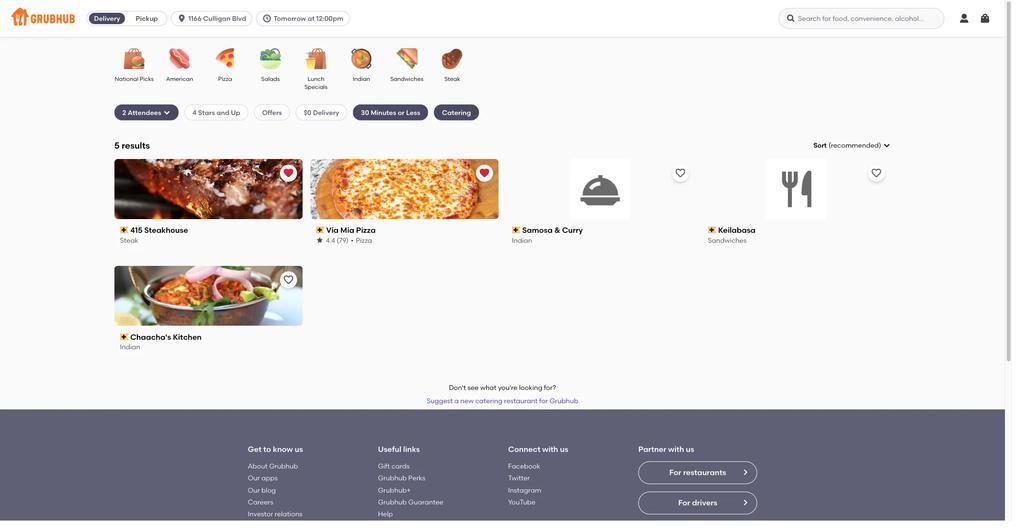 Task type: vqa. For each thing, say whether or not it's contained in the screenshot.
the bottommost Ready in 15–25 min
no



Task type: describe. For each thing, give the bounding box(es) containing it.
picks
[[140, 75, 154, 82]]

grubhub+
[[378, 486, 411, 494]]

4.4
[[326, 236, 335, 244]]

pickup
[[136, 14, 158, 22]]

delivery inside 5 results main content
[[313, 108, 339, 116]]

sandwiches image
[[390, 48, 424, 69]]

1166 culligan blvd button
[[171, 11, 256, 26]]

0 vertical spatial pizza
[[218, 75, 232, 82]]

instagram
[[508, 486, 541, 494]]

up
[[231, 108, 240, 116]]

less
[[406, 108, 420, 116]]

grubhub down gift cards 'link'
[[378, 474, 407, 482]]

indian image
[[345, 48, 378, 69]]

keilabasa link
[[708, 225, 885, 236]]

youtube link
[[508, 498, 536, 506]]

national picks image
[[118, 48, 151, 69]]

0 horizontal spatial svg image
[[163, 109, 171, 116]]

via
[[326, 226, 339, 235]]

apps
[[262, 474, 278, 482]]

perks
[[408, 474, 426, 482]]

investor
[[248, 510, 273, 518]]

Search for food, convenience, alcohol... search field
[[779, 8, 945, 29]]

recommended
[[831, 141, 879, 149]]

1 us from the left
[[295, 445, 303, 454]]

delivery inside button
[[94, 14, 120, 22]]

for?
[[544, 384, 556, 392]]

5 results main content
[[0, 37, 1005, 521]]

us for partner with us
[[686, 445, 694, 454]]

svg image inside 'tomorrow at 12:00pm' button
[[262, 14, 272, 23]]

subscription pass image for via mia pizza
[[316, 227, 324, 233]]

samosa & curry logo image
[[571, 159, 631, 219]]

subscription pass image for chaacha's kitchen
[[120, 334, 128, 340]]

chaacha's kitchen
[[130, 332, 202, 342]]

2
[[122, 108, 126, 116]]

salads
[[261, 75, 280, 82]]

$0 delivery
[[304, 108, 339, 116]]

subscription pass image for samosa & curry
[[512, 227, 520, 233]]

5
[[114, 140, 120, 151]]

don't
[[449, 384, 466, 392]]

lunch specials image
[[299, 48, 333, 69]]

help
[[378, 510, 393, 518]]

steakhouse
[[144, 226, 188, 235]]

1 horizontal spatial steak
[[445, 75, 460, 82]]

keilabasa
[[718, 226, 756, 235]]

gift cards grubhub perks grubhub+ grubhub guarantee help
[[378, 462, 444, 518]]

lunch specials
[[305, 75, 328, 90]]

national picks
[[115, 75, 154, 82]]

mia
[[340, 226, 354, 235]]

chaacha's kitchen logo image
[[114, 266, 303, 326]]

us for connect with us
[[560, 445, 568, 454]]

via mia pizza link
[[316, 225, 493, 236]]

save this restaurant image for chaacha's kitchen
[[283, 274, 294, 286]]

grubhub+ link
[[378, 486, 411, 494]]

get
[[248, 445, 262, 454]]

for drivers
[[678, 498, 718, 508]]

culligan
[[203, 14, 231, 22]]

you're
[[498, 384, 518, 392]]

(79)
[[337, 236, 349, 244]]

or
[[398, 108, 405, 116]]

subscription pass image for 415 steakhouse
[[120, 227, 128, 233]]

what
[[480, 384, 497, 392]]

for for for restaurants
[[670, 468, 682, 477]]

catering
[[475, 397, 503, 405]]

pizza image
[[209, 48, 242, 69]]

minutes
[[371, 108, 396, 116]]

to
[[263, 445, 271, 454]]

about grubhub our apps our blog careers investor relations
[[248, 462, 302, 518]]

30 minutes or less
[[361, 108, 420, 116]]

kitchen
[[173, 332, 202, 342]]

save this restaurant image
[[675, 168, 686, 179]]

right image for for restaurants
[[742, 469, 749, 476]]

a
[[455, 397, 459, 405]]

star icon image
[[316, 237, 324, 244]]

restaurant
[[504, 397, 538, 405]]

facebook
[[508, 462, 540, 470]]

svg image inside 1166 culligan blvd button
[[177, 14, 187, 23]]

1166 culligan blvd
[[189, 14, 246, 22]]

for
[[539, 397, 548, 405]]

catering
[[442, 108, 471, 116]]

0 vertical spatial sandwiches
[[390, 75, 424, 82]]

)
[[879, 141, 881, 149]]

chaacha's
[[130, 332, 171, 342]]

5 results
[[114, 140, 150, 151]]

415 steakhouse
[[130, 226, 188, 235]]

new
[[460, 397, 474, 405]]

blog
[[262, 486, 276, 494]]

gift cards link
[[378, 462, 410, 470]]

indian for samosa & curry
[[512, 236, 532, 244]]

useful
[[378, 445, 401, 454]]

don't see what you're looking for?
[[449, 384, 556, 392]]

our apps link
[[248, 474, 278, 482]]

stars
[[198, 108, 215, 116]]

1 horizontal spatial svg image
[[786, 14, 796, 23]]

american
[[166, 75, 193, 82]]

salads image
[[254, 48, 287, 69]]

&
[[555, 226, 560, 235]]

with for partner
[[668, 445, 684, 454]]

for restaurants link
[[639, 462, 757, 484]]

415
[[130, 226, 142, 235]]

save this restaurant button for chaacha's kitchen
[[280, 272, 297, 289]]

saved restaurant button for 415 steakhouse
[[280, 165, 297, 182]]

subscription pass image for keilabasa
[[708, 227, 716, 233]]

restaurants
[[683, 468, 726, 477]]

our blog link
[[248, 486, 276, 494]]

drivers
[[692, 498, 718, 508]]

(
[[829, 141, 831, 149]]

for drivers link
[[639, 492, 757, 515]]

•
[[351, 236, 354, 244]]



Task type: locate. For each thing, give the bounding box(es) containing it.
415 steakhouse link
[[120, 225, 297, 236]]

saved restaurant image
[[479, 168, 490, 179]]

save this restaurant button for keilabasa
[[868, 165, 885, 182]]

none field inside 5 results main content
[[814, 141, 891, 150]]

gift
[[378, 462, 390, 470]]

0 horizontal spatial us
[[295, 445, 303, 454]]

subscription pass image left chaacha's
[[120, 334, 128, 340]]

pizza up • pizza
[[356, 226, 376, 235]]

0 horizontal spatial sandwiches
[[390, 75, 424, 82]]

samosa & curry
[[522, 226, 583, 235]]

2 horizontal spatial subscription pass image
[[512, 227, 520, 233]]

svg image
[[959, 13, 970, 24], [786, 14, 796, 23], [163, 109, 171, 116]]

1166
[[189, 14, 202, 22]]

1 horizontal spatial delivery
[[313, 108, 339, 116]]

indian down chaacha's
[[120, 343, 140, 351]]

0 horizontal spatial with
[[542, 445, 558, 454]]

delivery left pickup button
[[94, 14, 120, 22]]

grubhub down for?
[[550, 397, 578, 405]]

0 vertical spatial for
[[670, 468, 682, 477]]

2 our from the top
[[248, 486, 260, 494]]

indian down samosa
[[512, 236, 532, 244]]

subscription pass image
[[708, 227, 716, 233], [120, 334, 128, 340]]

cards
[[392, 462, 410, 470]]

3 subscription pass image from the left
[[512, 227, 520, 233]]

steak image
[[436, 48, 469, 69]]

youtube
[[508, 498, 536, 506]]

4
[[193, 108, 197, 116]]

0 vertical spatial delivery
[[94, 14, 120, 22]]

our
[[248, 474, 260, 482], [248, 486, 260, 494]]

1 horizontal spatial with
[[668, 445, 684, 454]]

connect
[[508, 445, 541, 454]]

3 us from the left
[[686, 445, 694, 454]]

see
[[468, 384, 479, 392]]

steak
[[445, 75, 460, 82], [120, 236, 138, 244]]

with
[[542, 445, 558, 454], [668, 445, 684, 454]]

4.4 (79)
[[326, 236, 349, 244]]

0 vertical spatial our
[[248, 474, 260, 482]]

curry
[[562, 226, 583, 235]]

looking
[[519, 384, 543, 392]]

our up "careers" link at the bottom of the page
[[248, 486, 260, 494]]

1 vertical spatial steak
[[120, 236, 138, 244]]

1 vertical spatial pizza
[[356, 226, 376, 235]]

1 horizontal spatial saved restaurant button
[[476, 165, 493, 182]]

1 vertical spatial sandwiches
[[708, 236, 747, 244]]

0 horizontal spatial save this restaurant image
[[283, 274, 294, 286]]

save this restaurant button for samosa & curry
[[672, 165, 689, 182]]

subscription pass image inside 415 steakhouse link
[[120, 227, 128, 233]]

grubhub inside suggest a new catering restaurant for grubhub button
[[550, 397, 578, 405]]

grubhub inside about grubhub our apps our blog careers investor relations
[[269, 462, 298, 470]]

2 us from the left
[[560, 445, 568, 454]]

right image right drivers
[[742, 499, 749, 507]]

delivery right $0 on the left top
[[313, 108, 339, 116]]

0 horizontal spatial save this restaurant button
[[280, 272, 297, 289]]

subscription pass image inside 'chaacha's kitchen' link
[[120, 334, 128, 340]]

grubhub
[[550, 397, 578, 405], [269, 462, 298, 470], [378, 474, 407, 482], [378, 498, 407, 506]]

4 stars and up
[[193, 108, 240, 116]]

1 vertical spatial our
[[248, 486, 260, 494]]

grubhub down know
[[269, 462, 298, 470]]

indian down indian image
[[353, 75, 370, 82]]

guarantee
[[408, 498, 444, 506]]

tomorrow at 12:00pm button
[[256, 11, 353, 26]]

sandwiches down keilabasa
[[708, 236, 747, 244]]

sort ( recommended )
[[814, 141, 881, 149]]

2 vertical spatial indian
[[120, 343, 140, 351]]

1 vertical spatial indian
[[512, 236, 532, 244]]

subscription pass image left keilabasa
[[708, 227, 716, 233]]

tomorrow
[[274, 14, 306, 22]]

1 right image from the top
[[742, 469, 749, 476]]

1 horizontal spatial save this restaurant button
[[672, 165, 689, 182]]

0 horizontal spatial subscription pass image
[[120, 334, 128, 340]]

delivery button
[[87, 11, 127, 26]]

for left drivers
[[678, 498, 690, 508]]

1 vertical spatial subscription pass image
[[120, 334, 128, 340]]

subscription pass image
[[120, 227, 128, 233], [316, 227, 324, 233], [512, 227, 520, 233]]

1 saved restaurant button from the left
[[280, 165, 297, 182]]

instagram link
[[508, 486, 541, 494]]

save this restaurant image for keilabasa
[[871, 168, 882, 179]]

via mia pizza logo image
[[310, 159, 499, 219]]

1 vertical spatial save this restaurant image
[[283, 274, 294, 286]]

relations
[[275, 510, 302, 518]]

1 horizontal spatial subscription pass image
[[708, 227, 716, 233]]

for inside for drivers link
[[678, 498, 690, 508]]

right image for for drivers
[[742, 499, 749, 507]]

american image
[[163, 48, 196, 69]]

1 horizontal spatial sandwiches
[[708, 236, 747, 244]]

$0
[[304, 108, 312, 116]]

0 horizontal spatial steak
[[120, 236, 138, 244]]

2 attendees
[[122, 108, 161, 116]]

careers
[[248, 498, 273, 506]]

0 horizontal spatial delivery
[[94, 14, 120, 22]]

1 vertical spatial right image
[[742, 499, 749, 507]]

us right 'connect'
[[560, 445, 568, 454]]

0 vertical spatial indian
[[353, 75, 370, 82]]

subscription pass image inside 'samosa & curry' link
[[512, 227, 520, 233]]

right image inside for drivers link
[[742, 499, 749, 507]]

2 horizontal spatial us
[[686, 445, 694, 454]]

tomorrow at 12:00pm
[[274, 14, 343, 22]]

right image inside for restaurants link
[[742, 469, 749, 476]]

2 with from the left
[[668, 445, 684, 454]]

0 horizontal spatial indian
[[120, 343, 140, 351]]

grubhub perks link
[[378, 474, 426, 482]]

none field containing sort
[[814, 141, 891, 150]]

right image
[[742, 469, 749, 476], [742, 499, 749, 507]]

1 horizontal spatial subscription pass image
[[316, 227, 324, 233]]

via mia pizza
[[326, 226, 376, 235]]

us right know
[[295, 445, 303, 454]]

links
[[403, 445, 420, 454]]

national
[[115, 75, 138, 82]]

pizza
[[218, 75, 232, 82], [356, 226, 376, 235], [356, 236, 372, 244]]

1 vertical spatial delivery
[[313, 108, 339, 116]]

svg image
[[980, 13, 991, 24], [177, 14, 187, 23], [262, 14, 272, 23], [883, 142, 891, 149]]

pickup button
[[127, 11, 167, 26]]

at
[[308, 14, 315, 22]]

saved restaurant image
[[283, 168, 294, 179]]

connect with us
[[508, 445, 568, 454]]

subscription pass image inside keilabasa link
[[708, 227, 716, 233]]

right image right 'restaurants'
[[742, 469, 749, 476]]

facebook link
[[508, 462, 540, 470]]

0 horizontal spatial saved restaurant button
[[280, 165, 297, 182]]

help link
[[378, 510, 393, 518]]

with right 'connect'
[[542, 445, 558, 454]]

2 horizontal spatial svg image
[[959, 13, 970, 24]]

get to know us
[[248, 445, 303, 454]]

suggest a new catering restaurant for grubhub button
[[423, 393, 583, 410]]

415 steakhouse logo image
[[114, 159, 303, 219]]

with for connect
[[542, 445, 558, 454]]

chaacha's kitchen link
[[120, 332, 297, 342]]

sandwiches down the 'sandwiches' image
[[390, 75, 424, 82]]

useful links
[[378, 445, 420, 454]]

steak down steak image
[[445, 75, 460, 82]]

2 subscription pass image from the left
[[316, 227, 324, 233]]

1 our from the top
[[248, 474, 260, 482]]

offers
[[262, 108, 282, 116]]

1 horizontal spatial save this restaurant image
[[871, 168, 882, 179]]

us up for restaurants
[[686, 445, 694, 454]]

subscription pass image left 415
[[120, 227, 128, 233]]

0 vertical spatial save this restaurant image
[[871, 168, 882, 179]]

pizza right •
[[356, 236, 372, 244]]

1 vertical spatial for
[[678, 498, 690, 508]]

facebook twitter instagram youtube
[[508, 462, 541, 506]]

1 horizontal spatial indian
[[353, 75, 370, 82]]

0 vertical spatial subscription pass image
[[708, 227, 716, 233]]

indian for chaacha's kitchen
[[120, 343, 140, 351]]

12:00pm
[[316, 14, 343, 22]]

1 subscription pass image from the left
[[120, 227, 128, 233]]

1 horizontal spatial us
[[560, 445, 568, 454]]

pizza down pizza image
[[218, 75, 232, 82]]

grubhub down "grubhub+" link
[[378, 498, 407, 506]]

subscription pass image left samosa
[[512, 227, 520, 233]]

0 horizontal spatial subscription pass image
[[120, 227, 128, 233]]

about grubhub link
[[248, 462, 298, 470]]

for
[[670, 468, 682, 477], [678, 498, 690, 508]]

for down the partner with us in the right of the page
[[670, 468, 682, 477]]

about
[[248, 462, 268, 470]]

for inside for restaurants link
[[670, 468, 682, 477]]

1 with from the left
[[542, 445, 558, 454]]

sort
[[814, 141, 827, 149]]

careers link
[[248, 498, 273, 506]]

main navigation navigation
[[0, 0, 1005, 37]]

with right partner
[[668, 445, 684, 454]]

2 saved restaurant button from the left
[[476, 165, 493, 182]]

suggest a new catering restaurant for grubhub
[[427, 397, 578, 405]]

2 right image from the top
[[742, 499, 749, 507]]

2 horizontal spatial save this restaurant button
[[868, 165, 885, 182]]

our down the about
[[248, 474, 260, 482]]

None field
[[814, 141, 891, 150]]

saved restaurant button for via mia pizza
[[476, 165, 493, 182]]

subscription pass image inside the via mia pizza link
[[316, 227, 324, 233]]

keilabasa logo image
[[767, 159, 827, 219]]

0 vertical spatial right image
[[742, 469, 749, 476]]

know
[[273, 445, 293, 454]]

save this restaurant button
[[672, 165, 689, 182], [868, 165, 885, 182], [280, 272, 297, 289]]

0 vertical spatial steak
[[445, 75, 460, 82]]

steak down 415
[[120, 236, 138, 244]]

save this restaurant image
[[871, 168, 882, 179], [283, 274, 294, 286]]

results
[[122, 140, 150, 151]]

suggest
[[427, 397, 453, 405]]

2 horizontal spatial indian
[[512, 236, 532, 244]]

samosa
[[522, 226, 553, 235]]

twitter link
[[508, 474, 530, 482]]

2 vertical spatial pizza
[[356, 236, 372, 244]]

for for for drivers
[[678, 498, 690, 508]]

30
[[361, 108, 369, 116]]

samosa & curry link
[[512, 225, 689, 236]]

subscription pass image up star icon
[[316, 227, 324, 233]]

grubhub guarantee link
[[378, 498, 444, 506]]



